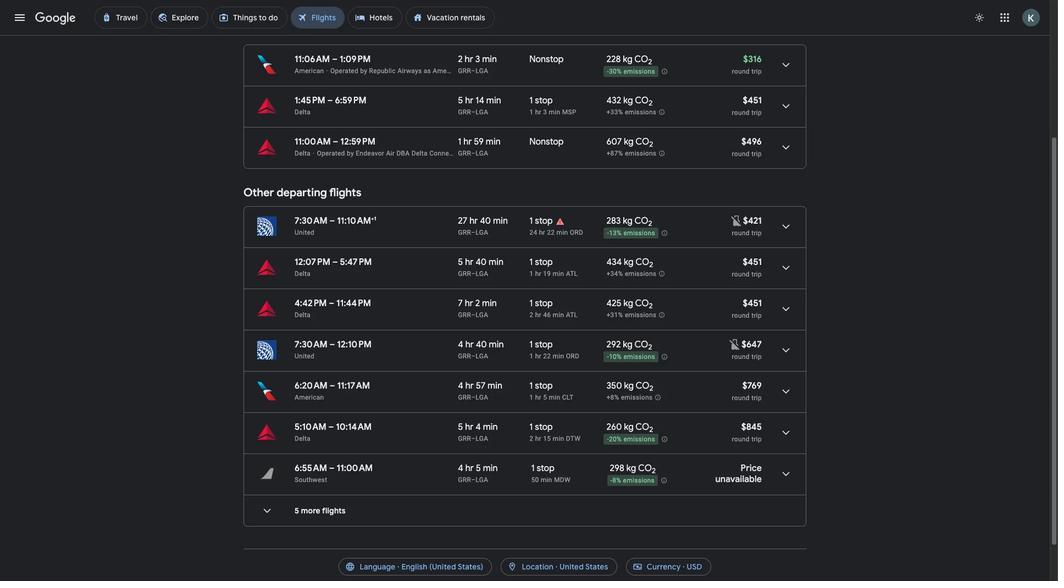 Task type: vqa. For each thing, say whether or not it's contained in the screenshot.
"45"
no



Task type: describe. For each thing, give the bounding box(es) containing it.
lga for 5 hr 40 min
[[476, 270, 488, 278]]

emissions down 434 kg co 2
[[625, 270, 657, 278]]

layover (1 of 1) is a 24 hr 22 min overnight layover at o'hare international airport in chicago. element
[[530, 228, 601, 237]]

4:42 pm
[[295, 298, 327, 309]]

4 round from the top
[[732, 229, 750, 237]]

hr inside 4 hr 5 min grr – lga
[[465, 463, 474, 474]]

8%
[[613, 477, 621, 484]]

min inside the 1 stop 1 hr 19 min atl
[[553, 270, 564, 278]]

13%
[[609, 229, 622, 237]]

2 inside 1 stop 2 hr 46 min atl
[[530, 311, 534, 319]]

operated by endeavor air dba delta connection
[[317, 150, 465, 157]]

$496 round trip
[[732, 136, 762, 158]]

1 left clt
[[530, 394, 534, 401]]

1 left msp on the right top of the page
[[530, 108, 534, 116]]

leaves gerald r. ford international airport at 6:20 am on thursday, november 23 and arrives at laguardia airport at 11:17 am on thursday, november 23. element
[[295, 380, 370, 391]]

min right 24
[[557, 229, 568, 236]]

total duration 5 hr 4 min. element
[[458, 422, 530, 434]]

$496
[[742, 136, 762, 147]]

lga for 5 hr 14 min
[[476, 108, 488, 116]]

dtw
[[566, 435, 581, 443]]

total duration 1 hr 59 min. element
[[458, 136, 530, 149]]

3 inside 2 hr 3 min grr – lga
[[475, 54, 480, 65]]

stop for 1 stop 1 hr 5 min clt
[[535, 380, 553, 391]]

flight details. leaves gerald r. ford international airport at 7:30 am on thursday, november 23 and arrives at laguardia airport at 11:10 am on friday, november 24. image
[[773, 213, 799, 240]]

min inside '1 stop 50 min mdw'
[[541, 476, 552, 484]]

airways
[[398, 67, 422, 75]]

flight details. leaves gerald r. ford international airport at 6:20 am on thursday, november 23 and arrives at laguardia airport at 11:17 am on thursday, november 23. image
[[773, 378, 799, 405]]

this price for this flight doesn't include overhead bin access. if you need a carry-on bag, use the bags filter to update prices. image for $647
[[729, 338, 742, 351]]

496 US dollars text field
[[742, 136, 762, 147]]

11:17 am
[[337, 380, 370, 391]]

american inside the 6:20 am – 11:17 am american
[[295, 394, 324, 401]]

nonstop flight. element for 2 hr 3 min
[[530, 54, 564, 67]]

include
[[407, 16, 429, 24]]

6:20 am – 11:17 am american
[[295, 380, 370, 401]]

dba
[[397, 150, 410, 157]]

lga for 1 hr 59 min
[[476, 150, 488, 157]]

6:55 am
[[295, 463, 327, 474]]

air
[[386, 150, 395, 157]]

usd
[[687, 562, 702, 572]]

layover (1 of 1) is a 50 min layover at chicago midway international airport in chicago. element
[[531, 476, 605, 484]]

emissions down 228 kg co 2
[[624, 68, 655, 75]]

mdw
[[554, 476, 571, 484]]

292
[[607, 339, 621, 350]]

4 hr 5 min grr – lga
[[458, 463, 498, 484]]

- for 283
[[607, 229, 609, 237]]

1 inside '1 stop 50 min mdw'
[[531, 463, 535, 474]]

round trip for $647
[[732, 353, 762, 361]]

5:10 am
[[295, 422, 326, 433]]

– inside 7 hr 2 min grr – lga
[[471, 311, 476, 319]]

1 stop 2 hr 15 min dtw
[[530, 422, 581, 443]]

1 inside 1 hr 59 min grr – lga
[[458, 136, 462, 147]]

delta for 11:44 pm
[[295, 311, 311, 319]]

1 up 24
[[530, 216, 533, 227]]

+33% emissions
[[607, 108, 657, 116]]

5 more flights image
[[254, 498, 280, 524]]

Arrival time: 1:09 PM. text field
[[340, 54, 371, 65]]

trip for 228
[[752, 68, 762, 75]]

hr inside 1 stop 2 hr 15 min dtw
[[535, 435, 542, 443]]

451 US dollars text field
[[743, 257, 762, 268]]

hr inside '27 hr 40 min grr – lga'
[[470, 216, 478, 227]]

emissions down 607 kg co 2
[[625, 150, 657, 157]]

22 inside 1 stop 1 hr 22 min ord
[[543, 352, 551, 360]]

11:00 am inside 6:55 am – 11:00 am southwest
[[337, 463, 373, 474]]

hr inside 1 stop 2 hr 46 min atl
[[535, 311, 542, 319]]

min inside 4 hr 40 min grr – lga
[[489, 339, 504, 350]]

based
[[268, 16, 287, 24]]

1 left 19
[[530, 270, 534, 278]]

nonstop for 1 hr 59 min
[[530, 136, 564, 147]]

leaves gerald r. ford international airport at 5:10 am on thursday, november 23 and arrives at laguardia airport at 10:14 am on thursday, november 23. element
[[295, 422, 372, 433]]

350 kg co 2
[[607, 380, 654, 393]]

- for 228
[[607, 68, 609, 75]]

40 for 27
[[480, 216, 491, 227]]

– inside the 5 hr 40 min grr – lga
[[471, 270, 476, 278]]

2 inside 7 hr 2 min grr – lga
[[475, 298, 480, 309]]

trip for 425
[[752, 312, 762, 319]]

19
[[543, 270, 551, 278]]

emissions down 298 kg co 2
[[623, 477, 655, 484]]

emissions down the 425 kg co 2
[[625, 311, 657, 319]]

american right as
[[433, 67, 462, 75]]

228 kg co 2
[[607, 54, 652, 67]]

round for 607
[[732, 150, 750, 158]]

– inside 4:42 pm – 11:44 pm delta
[[329, 298, 334, 309]]

language
[[360, 562, 395, 572]]

delta down 11:00 am text field
[[295, 150, 311, 157]]

co for 228
[[635, 54, 648, 65]]

27
[[458, 216, 468, 227]]

425 kg co 2
[[607, 298, 653, 311]]

845 US dollars text field
[[741, 422, 762, 433]]

emissions down "350 kg co 2"
[[621, 394, 653, 401]]

total duration 7 hr 2 min. element
[[458, 298, 530, 311]]

22 inside the layover (1 of 1) is a 24 hr 22 min overnight layover at o'hare international airport in chicago. element
[[547, 229, 555, 236]]

hr inside 4 hr 57 min grr – lga
[[465, 380, 474, 391]]

departure time: 7:30 am. text field for 11:10 am
[[295, 216, 327, 227]]

5:47 pm
[[340, 257, 372, 268]]

prices include required taxes + fees for 2 passengers. passenger assistance
[[244, 16, 551, 35]]

3 $451 round trip from the top
[[732, 298, 762, 319]]

hr inside 1 stop 1 hr 22 min ord
[[535, 352, 542, 360]]

min inside 4 hr 57 min grr – lga
[[488, 380, 502, 391]]

11:00 am – 12:59 pm
[[295, 136, 375, 147]]

prices
[[386, 16, 405, 24]]

other departing flights main content
[[244, 0, 807, 535]]

50
[[531, 476, 539, 484]]

min inside 1 stop 1 hr 22 min ord
[[553, 352, 564, 360]]

647 US dollars text field
[[742, 339, 762, 350]]

1 down total duration 4 hr 40 min. 'element'
[[530, 352, 534, 360]]

kg for 292
[[623, 339, 633, 350]]

Arrival time: 11:44 PM. text field
[[337, 298, 371, 309]]

min inside 1 stop 1 hr 5 min clt
[[549, 394, 560, 401]]

united inside 7:30 am – 12:10 pm united
[[295, 352, 315, 360]]

min inside 5 hr 4 min grr – lga
[[483, 422, 498, 433]]

emissions down 260 kg co 2
[[624, 436, 655, 443]]

round for 425
[[732, 312, 750, 319]]

operated for 12:59 pm
[[317, 150, 345, 157]]

united for united
[[295, 229, 315, 236]]

lga for 4 hr 57 min
[[476, 394, 488, 401]]

grr for 4 hr 57 min
[[458, 394, 471, 401]]

hr inside 1 stop 1 hr 3 min msp
[[535, 108, 542, 116]]

learn more about ranking image
[[369, 15, 379, 25]]

+31%
[[607, 311, 623, 319]]

11:44 pm
[[337, 298, 371, 309]]

5 for 4
[[458, 422, 463, 433]]

Departure time: 5:10 AM. text field
[[295, 422, 326, 433]]

min inside 1 hr 59 min grr – lga
[[486, 136, 501, 147]]

Departure time: 12:07 PM. text field
[[295, 257, 330, 268]]

1 up layover (1 of 1) is a 1 hr 3 min layover at minneapolis–saint paul international airport in minneapolis. element
[[530, 95, 533, 106]]

– left arrival time: 12:59 pm. text field
[[333, 136, 338, 147]]

2 inside 228 kg co 2
[[648, 57, 652, 67]]

taxes
[[458, 16, 475, 24]]

+34% emissions
[[607, 270, 657, 278]]

5:10 am – 10:14 am delta
[[295, 422, 372, 443]]

4 inside 5 hr 4 min grr – lga
[[476, 422, 481, 433]]

hr inside 5 hr 14 min grr – lga
[[465, 95, 474, 106]]

as
[[424, 67, 431, 75]]

operated for 1:09 pm
[[330, 67, 359, 75]]

-10% emissions
[[607, 353, 655, 361]]

round for 432
[[732, 109, 750, 117]]

434 kg co 2
[[607, 257, 653, 269]]

1 inside 1 stop 2 hr 15 min dtw
[[530, 422, 533, 433]]

425
[[607, 298, 622, 309]]

hr inside 5 hr 4 min grr – lga
[[465, 422, 474, 433]]

for
[[498, 16, 506, 24]]

– inside 1:45 pm – 6:59 pm delta
[[327, 95, 333, 106]]

– inside '27 hr 40 min grr – lga'
[[471, 229, 476, 236]]

1 stop flight. element for 4 hr 5 min
[[531, 463, 555, 476]]

2 hr 3 min grr – lga
[[458, 54, 497, 75]]

$451 for $496
[[743, 95, 762, 106]]

passengers.
[[514, 16, 551, 24]]

– inside 6:55 am – 11:00 am southwest
[[329, 463, 335, 474]]

endeavor
[[356, 150, 384, 157]]

min inside 4 hr 5 min grr – lga
[[483, 463, 498, 474]]

hr inside 2 hr 3 min grr – lga
[[465, 54, 473, 65]]

2 inside prices include required taxes + fees for 2 passengers. passenger assistance
[[508, 16, 512, 24]]

2 inside 298 kg co 2
[[652, 466, 656, 476]]

flight details. leaves gerald r. ford international airport at 12:07 pm on thursday, november 23 and arrives at laguardia airport at 5:47 pm on thursday, november 23. image
[[773, 255, 799, 281]]

12:10 pm
[[337, 339, 372, 350]]

$769 round trip
[[732, 380, 762, 402]]

nonstop flight. element for 1 hr 59 min
[[530, 136, 564, 149]]

1 stop 1 hr 22 min ord
[[530, 339, 580, 360]]

1 up layover (1 of 1) is a 1 hr 22 min layover at o'hare international airport in chicago. "element"
[[530, 339, 533, 350]]

607 kg co 2
[[607, 136, 653, 149]]

kg for 350
[[624, 380, 634, 391]]

Arrival time: 12:10 PM. text field
[[337, 339, 372, 350]]

kg for 283
[[623, 216, 633, 227]]

1 down 24
[[530, 257, 533, 268]]

Departure time: 6:20 AM. text field
[[295, 380, 328, 391]]

2 inside 1 stop 2 hr 15 min dtw
[[530, 435, 534, 443]]

leaves gerald r. ford international airport at 7:30 am on thursday, november 23 and arrives at laguardia airport at 11:10 am on friday, november 24. element
[[295, 215, 376, 227]]

– inside 1 hr 59 min grr – lga
[[471, 150, 476, 157]]

– inside 4 hr 57 min grr – lga
[[471, 394, 476, 401]]

607
[[607, 136, 622, 147]]

12:07 pm – 5:47 pm delta
[[295, 257, 372, 278]]

ord inside 1 stop 1 hr 22 min ord
[[566, 352, 580, 360]]

co for 350
[[636, 380, 650, 391]]

2 inside the 425 kg co 2
[[649, 301, 653, 311]]

hr inside 4 hr 40 min grr – lga
[[465, 339, 474, 350]]

ranked
[[244, 16, 266, 24]]

59
[[474, 136, 484, 147]]

republic
[[369, 67, 396, 75]]

7 hr 2 min grr – lga
[[458, 298, 497, 319]]

hr right 24
[[539, 229, 545, 236]]

10%
[[609, 353, 622, 361]]

trip for 607
[[752, 150, 762, 158]]

Departure time: 6:55 AM. text field
[[295, 463, 327, 474]]

trip for 350
[[752, 394, 762, 402]]

hr inside 1 stop 1 hr 5 min clt
[[535, 394, 542, 401]]

2 inside 2 hr 3 min grr – lga
[[458, 54, 463, 65]]

- for 260
[[607, 436, 609, 443]]

stop for 1 stop 1 hr 22 min ord
[[535, 339, 553, 350]]

kg for 425
[[624, 298, 633, 309]]

lga for 4 hr 40 min
[[476, 352, 488, 360]]

kg for 228
[[623, 54, 633, 65]]

msp
[[562, 108, 577, 116]]

delta for 10:14 am
[[295, 435, 311, 443]]

lga for 4 hr 5 min
[[476, 476, 488, 484]]

1 inside 1 stop 2 hr 46 min atl
[[530, 298, 533, 309]]

-20% emissions
[[607, 436, 655, 443]]

hr inside 1 hr 59 min grr – lga
[[464, 136, 472, 147]]

Arrival time: 11:10 AM on  Friday, November 24. text field
[[337, 215, 376, 227]]

grr for 7 hr 2 min
[[458, 311, 471, 319]]

currency
[[647, 562, 681, 572]]

kg for 260
[[624, 422, 634, 433]]

421 US dollars text field
[[743, 216, 762, 227]]

7:30 am – 12:10 pm united
[[295, 339, 372, 360]]

10:14 am
[[336, 422, 372, 433]]

2 inside 292 kg co 2
[[648, 343, 652, 352]]

+34%
[[607, 270, 623, 278]]

5 more flights
[[295, 506, 346, 516]]

round trip for $421
[[732, 229, 762, 237]]

min inside the 5 hr 40 min grr – lga
[[489, 257, 504, 268]]

stop for 1 stop 1 hr 19 min atl
[[535, 257, 553, 268]]

co for 298
[[638, 463, 652, 474]]

min inside '27 hr 40 min grr – lga'
[[493, 216, 508, 227]]

$421
[[743, 216, 762, 227]]

1 stop flight. element for 4 hr 57 min
[[530, 380, 553, 393]]

ord inside the layover (1 of 1) is a 24 hr 22 min overnight layover at o'hare international airport in chicago. element
[[570, 229, 583, 236]]

stop for 1 stop 2 hr 15 min dtw
[[535, 422, 553, 433]]

states
[[585, 562, 608, 572]]

round for 228
[[732, 68, 750, 75]]

co for 283
[[635, 216, 648, 227]]

14
[[476, 95, 484, 106]]

hr inside 7 hr 2 min grr – lga
[[465, 298, 473, 309]]

11:06 am
[[295, 54, 330, 65]]

5 hr 40 min grr – lga
[[458, 257, 504, 278]]

5 for 40
[[458, 257, 463, 268]]

– inside 7:30 am – 11:10 am + 1
[[330, 216, 335, 227]]

english
[[402, 562, 428, 572]]

layover (1 of 1) is a 1 hr 5 min layover at charlotte douglas international airport in charlotte. element
[[530, 393, 601, 402]]

flight details. leaves gerald r. ford international airport at 11:00 am on thursday, november 23 and arrives at laguardia airport at 12:59 pm on thursday, november 23. image
[[773, 134, 799, 161]]

hr inside the 5 hr 40 min grr – lga
[[465, 257, 474, 268]]

283 kg co 2
[[607, 216, 652, 228]]

– inside 7:30 am – 12:10 pm united
[[330, 339, 335, 350]]

emissions down 292 kg co 2
[[624, 353, 655, 361]]

flight details. leaves gerald r. ford international airport at 1:45 pm on thursday, november 23 and arrives at laguardia airport at 6:59 pm on thursday, november 23. image
[[773, 93, 799, 119]]

– inside the 6:20 am – 11:17 am american
[[330, 380, 335, 391]]

total duration 2 hr 3 min. element
[[458, 54, 530, 67]]

min inside 1 stop 2 hr 15 min dtw
[[553, 435, 564, 443]]

grr for 27 hr 40 min
[[458, 229, 471, 236]]

assistance
[[278, 27, 311, 35]]

price unavailable
[[716, 463, 762, 485]]

Arrival time: 5:47 PM. text field
[[340, 257, 372, 268]]

min inside 1 stop 1 hr 3 min msp
[[549, 108, 560, 116]]

769 US dollars text field
[[743, 380, 762, 391]]

5 inside 1 stop 1 hr 5 min clt
[[543, 394, 547, 401]]

Departure time: 4:42 PM. text field
[[295, 298, 327, 309]]

+ inside prices include required taxes + fees for 2 passengers. passenger assistance
[[477, 16, 481, 24]]

1 up layover (1 of 1) is a 1 hr 5 min layover at charlotte douglas international airport in charlotte. element
[[530, 380, 533, 391]]

lga for 5 hr 4 min
[[476, 435, 488, 443]]

$451 round trip for $451
[[732, 257, 762, 278]]

27 hr 40 min grr – lga
[[458, 216, 508, 236]]

price
[[298, 16, 314, 24]]

stop for 1 stop 1 hr 3 min msp
[[535, 95, 553, 106]]

kg for 607
[[624, 136, 634, 147]]

2 inside 607 kg co 2
[[649, 140, 653, 149]]

delta right dba
[[412, 150, 428, 157]]

24 hr 22 min ord
[[530, 229, 583, 236]]



Task type: locate. For each thing, give the bounding box(es) containing it.
451 US dollars text field
[[743, 95, 762, 106]]

5 hr 14 min grr – lga
[[458, 95, 501, 116]]

round down $845 text field
[[732, 435, 750, 443]]

3 round from the top
[[732, 150, 750, 158]]

2 down taxes
[[458, 54, 463, 65]]

298 kg co 2
[[610, 463, 656, 476]]

(united
[[429, 562, 456, 572]]

2 right "for" on the top
[[508, 16, 512, 24]]

- down '228'
[[607, 68, 609, 75]]

flight details. leaves gerald r. ford international airport at 4:42 pm on thursday, november 23 and arrives at laguardia airport at 11:44 pm on thursday, november 23. image
[[773, 296, 799, 322]]

lga
[[476, 67, 488, 75], [476, 108, 488, 116], [476, 150, 488, 157], [476, 229, 488, 236], [476, 270, 488, 278], [476, 311, 488, 319], [476, 352, 488, 360], [476, 394, 488, 401], [476, 435, 488, 443], [476, 476, 488, 484]]

8 trip from the top
[[752, 394, 762, 402]]

hr left 14
[[465, 95, 474, 106]]

this price for this flight doesn't include overhead bin access. if you need a carry-on bag, use the bags filter to update prices. image
[[730, 214, 743, 227], [729, 338, 742, 351]]

- for 292
[[607, 353, 609, 361]]

5 inside the 5 hr 40 min grr – lga
[[458, 257, 463, 268]]

stop up layover (1 of 1) is a 1 hr 3 min layover at minneapolis–saint paul international airport in minneapolis. element
[[535, 95, 553, 106]]

layover (1 of 1) is a 1 hr 19 min layover at hartsfield-jackson atlanta international airport in atlanta. element
[[530, 269, 601, 278]]

2 departure time: 7:30 am. text field from the top
[[295, 339, 327, 350]]

kg inside 228 kg co 2
[[623, 54, 633, 65]]

passenger
[[244, 27, 276, 35]]

lga down total duration 2 hr 3 min. element
[[476, 67, 488, 75]]

0 vertical spatial $451 round trip
[[732, 95, 762, 117]]

7:30 am for 12:10 pm
[[295, 339, 327, 350]]

round down 451 us dollars text field
[[732, 312, 750, 319]]

3 inside 1 stop 1 hr 3 min msp
[[543, 108, 547, 116]]

total duration 4 hr 57 min. element
[[458, 380, 530, 393]]

0 vertical spatial flights
[[329, 186, 361, 200]]

fees
[[482, 16, 496, 24]]

$316 round trip
[[732, 54, 762, 75]]

2 nonstop flight. element from the top
[[530, 136, 564, 149]]

Departure time: 7:30 AM. text field
[[295, 216, 327, 227], [295, 339, 327, 350]]

united for united states
[[560, 562, 584, 572]]

0 horizontal spatial +
[[371, 215, 374, 222]]

layover (1 of 1) is a 1 hr 3 min layover at minneapolis–saint paul international airport in minneapolis. element
[[530, 108, 601, 117]]

5 trip from the top
[[752, 270, 762, 278]]

0 vertical spatial +
[[477, 16, 481, 24]]

1 up 'layover (1 of 1) is a 2 hr 15 min layover at detroit metropolitan wayne county airport in detroit.' element
[[530, 422, 533, 433]]

0 vertical spatial united
[[295, 229, 315, 236]]

2 inside 283 kg co 2
[[648, 219, 652, 228]]

delta inside the 5:10 am – 10:14 am delta
[[295, 435, 311, 443]]

trip for 432
[[752, 109, 762, 117]]

1 vertical spatial by
[[347, 150, 354, 157]]

4:42 pm – 11:44 pm delta
[[295, 298, 371, 319]]

1 vertical spatial 40
[[476, 257, 487, 268]]

– down total duration 2 hr 3 min. element
[[471, 67, 476, 75]]

lga inside 4 hr 40 min grr – lga
[[476, 352, 488, 360]]

hr left 59
[[464, 136, 472, 147]]

- for 298
[[611, 477, 613, 484]]

round trip down 421 us dollars text field
[[732, 229, 762, 237]]

4 inside 4 hr 40 min grr – lga
[[458, 339, 463, 350]]

11:00 am down 1:45 pm – 6:59 pm delta
[[295, 136, 331, 147]]

price
[[741, 463, 762, 474]]

4 lga from the top
[[476, 229, 488, 236]]

grr for 2 hr 3 min
[[458, 67, 471, 75]]

1 horizontal spatial 3
[[543, 108, 547, 116]]

2 grr from the top
[[458, 108, 471, 116]]

grr inside 1 hr 59 min grr – lga
[[458, 150, 471, 157]]

1 vertical spatial ord
[[566, 352, 580, 360]]

– right departure time: 6:55 am. text field
[[329, 463, 335, 474]]

emissions down 283 kg co 2 at the top of page
[[624, 229, 655, 237]]

9 lga from the top
[[476, 435, 488, 443]]

2 vertical spatial united
[[560, 562, 584, 572]]

434
[[607, 257, 622, 268]]

1 vertical spatial 11:00 am
[[337, 463, 373, 474]]

round for 350
[[732, 394, 750, 402]]

round down $496
[[732, 150, 750, 158]]

2 inside "350 kg co 2"
[[650, 384, 654, 393]]

Arrival time: 11:17 AM. text field
[[337, 380, 370, 391]]

57
[[476, 380, 486, 391]]

5 inside 4 hr 5 min grr – lga
[[476, 463, 481, 474]]

round down 421 us dollars text field
[[732, 229, 750, 237]]

grr down total duration 2 hr 3 min. element
[[458, 67, 471, 75]]

lga down 57
[[476, 394, 488, 401]]

– inside 2 hr 3 min grr – lga
[[471, 67, 476, 75]]

grr for 5 hr 14 min
[[458, 108, 471, 116]]

451 US dollars text field
[[743, 298, 762, 309]]

emissions down 432 kg co 2 in the top right of the page
[[625, 108, 657, 116]]

grr down 'total duration 4 hr 57 min.' element
[[458, 394, 471, 401]]

nonstop flight. element
[[530, 54, 564, 67], [530, 136, 564, 149]]

lga for 27 hr 40 min
[[476, 229, 488, 236]]

1 vertical spatial +
[[371, 215, 374, 222]]

atl for 434
[[566, 270, 578, 278]]

co inside 298 kg co 2
[[638, 463, 652, 474]]

1 inside 7:30 am – 11:10 am + 1
[[374, 215, 376, 222]]

eagle
[[464, 67, 481, 75]]

40 for 5
[[476, 257, 487, 268]]

3 grr from the top
[[458, 150, 471, 157]]

min down fees
[[482, 54, 497, 65]]

0 vertical spatial nonstop
[[530, 54, 564, 65]]

0 vertical spatial atl
[[566, 270, 578, 278]]

flights for 5 more flights
[[322, 506, 346, 516]]

leaves gerald r. ford international airport at 7:30 am on thursday, november 23 and arrives at laguardia airport at 12:10 pm on thursday, november 23. element
[[295, 339, 372, 350]]

kg inside 298 kg co 2
[[627, 463, 636, 474]]

1 stop flight. element for 7 hr 2 min
[[530, 298, 553, 311]]

grr inside 4 hr 40 min grr – lga
[[458, 352, 471, 360]]

trip for 434
[[752, 270, 762, 278]]

4 trip from the top
[[752, 229, 762, 237]]

round inside '$769 round trip'
[[732, 394, 750, 402]]

$647
[[742, 339, 762, 350]]

5 round from the top
[[732, 270, 750, 278]]

22 down 1 stop
[[547, 229, 555, 236]]

7:30 am
[[295, 216, 327, 227], [295, 339, 327, 350]]

hr inside the 1 stop 1 hr 19 min atl
[[535, 270, 542, 278]]

kg up -30% emissions
[[623, 54, 633, 65]]

3 $451 from the top
[[743, 298, 762, 309]]

by down the 12:59 pm
[[347, 150, 354, 157]]

round inside the $845 round trip
[[732, 435, 750, 443]]

3 lga from the top
[[476, 150, 488, 157]]

hr left 46
[[535, 311, 542, 319]]

min left clt
[[549, 394, 560, 401]]

min right 46
[[553, 311, 564, 319]]

ranked based on price and convenience
[[244, 16, 367, 24]]

2 left 15 at the right bottom
[[530, 435, 534, 443]]

operated down 11:00 am – 12:59 pm
[[317, 150, 345, 157]]

- down '283'
[[607, 229, 609, 237]]

15
[[543, 435, 551, 443]]

9 grr from the top
[[458, 435, 471, 443]]

2 atl from the top
[[566, 311, 578, 319]]

1 round from the top
[[732, 68, 750, 75]]

other departing flights
[[244, 186, 361, 200]]

0 vertical spatial 3
[[475, 54, 480, 65]]

2 7:30 am from the top
[[295, 339, 327, 350]]

layover (1 of 1) is a 2 hr 46 min layover at hartsfield-jackson atlanta international airport in atlanta. element
[[530, 311, 601, 319]]

22 up 1 stop 1 hr 5 min clt
[[543, 352, 551, 360]]

grr inside '27 hr 40 min grr – lga'
[[458, 229, 471, 236]]

Arrival time: 12:59 PM. text field
[[341, 136, 375, 147]]

round for 260
[[732, 435, 750, 443]]

total duration 4 hr 5 min. element
[[458, 463, 531, 476]]

layover (1 of 1) is a 2 hr 15 min layover at detroit metropolitan wayne county airport in detroit. element
[[530, 434, 601, 443]]

0 vertical spatial departure time: 7:30 am. text field
[[295, 216, 327, 227]]

8 grr from the top
[[458, 394, 471, 401]]

7 grr from the top
[[458, 352, 471, 360]]

2 up +8% emissions
[[650, 384, 654, 393]]

kg inside 434 kg co 2
[[624, 257, 634, 268]]

trip inside '$769 round trip'
[[752, 394, 762, 402]]

co inside 607 kg co 2
[[636, 136, 649, 147]]

atl for 425
[[566, 311, 578, 319]]

1:45 pm – 6:59 pm delta
[[295, 95, 366, 116]]

delta for 5:47 pm
[[295, 270, 311, 278]]

30%
[[609, 68, 622, 75]]

1 up connection
[[458, 136, 462, 147]]

5 grr from the top
[[458, 270, 471, 278]]

9 round from the top
[[732, 435, 750, 443]]

american
[[295, 67, 324, 75], [433, 67, 462, 75], [295, 394, 324, 401]]

nonstop
[[530, 54, 564, 65], [530, 136, 564, 147]]

+ up 5:47 pm text field
[[371, 215, 374, 222]]

2 vertical spatial $451 round trip
[[732, 298, 762, 319]]

0 vertical spatial ord
[[570, 229, 583, 236]]

4 for 4 hr 5 min
[[458, 463, 463, 474]]

2 inside 432 kg co 2
[[649, 99, 653, 108]]

flight details. leaves gerald r. ford international airport at 6:55 am on thursday, november 23 and arrives at laguardia airport at 11:00 am on thursday, november 23. image
[[773, 461, 799, 487]]

5
[[458, 95, 463, 106], [458, 257, 463, 268], [543, 394, 547, 401], [458, 422, 463, 433], [476, 463, 481, 474], [295, 506, 299, 516]]

american down 11:06 am text box
[[295, 67, 324, 75]]

co for 607
[[636, 136, 649, 147]]

4 down 4 hr 57 min grr – lga
[[476, 422, 481, 433]]

2 lga from the top
[[476, 108, 488, 116]]

operated
[[330, 67, 359, 75], [317, 150, 345, 157]]

4 grr from the top
[[458, 229, 471, 236]]

grr inside 5 hr 14 min grr – lga
[[458, 108, 471, 116]]

2 inside 434 kg co 2
[[649, 260, 653, 269]]

round for 434
[[732, 270, 750, 278]]

0 vertical spatial round trip
[[732, 229, 762, 237]]

5 for flights
[[295, 506, 299, 516]]

1 horizontal spatial +
[[477, 16, 481, 24]]

grr down total duration 4 hr 5 min. element
[[458, 476, 471, 484]]

+87%
[[607, 150, 623, 157]]

– inside 12:07 pm – 5:47 pm delta
[[332, 257, 338, 268]]

1 stop 1 hr 19 min atl
[[530, 257, 578, 278]]

stop up 19
[[535, 257, 553, 268]]

stop for 1 stop
[[535, 216, 553, 227]]

10 grr from the top
[[458, 476, 471, 484]]

0 horizontal spatial by
[[347, 150, 354, 157]]

delta
[[295, 108, 311, 116], [295, 150, 311, 157], [412, 150, 428, 157], [295, 270, 311, 278], [295, 311, 311, 319], [295, 435, 311, 443]]

nonstop for 2 hr 3 min
[[530, 54, 564, 65]]

kg for 432
[[623, 95, 633, 106]]

9 trip from the top
[[752, 435, 762, 443]]

1 round trip from the top
[[732, 229, 762, 237]]

– left 1:09 pm
[[332, 54, 338, 65]]

– down the total duration 7 hr 2 min. element
[[471, 311, 476, 319]]

2 inside 260 kg co 2
[[649, 425, 653, 434]]

5 down 5 hr 4 min grr – lga
[[476, 463, 481, 474]]

and
[[315, 16, 327, 24]]

co up -30% emissions
[[635, 54, 648, 65]]

stop for 1 stop 2 hr 46 min atl
[[535, 298, 553, 309]]

1 7:30 am from the top
[[295, 216, 327, 227]]

flight details. leaves gerald r. ford international airport at 5:10 am on thursday, november 23 and arrives at laguardia airport at 10:14 am on thursday, november 23. image
[[773, 419, 799, 446]]

1 vertical spatial this price for this flight doesn't include overhead bin access. if you need a carry-on bag, use the bags filter to update prices. image
[[729, 338, 742, 351]]

Arrival time: 11:00 AM. text field
[[337, 463, 373, 474]]

1 vertical spatial 3
[[543, 108, 547, 116]]

$845 round trip
[[732, 422, 762, 443]]

24
[[530, 229, 537, 236]]

leaves gerald r. ford international airport at 12:07 pm on thursday, november 23 and arrives at laguardia airport at 5:47 pm on thursday, november 23. element
[[295, 257, 372, 268]]

1 horizontal spatial 11:00 am
[[337, 463, 373, 474]]

this price for this flight doesn't include overhead bin access. if you need a carry-on bag, use the bags filter to update prices. image for $421
[[730, 214, 743, 227]]

2 up +87% emissions
[[649, 140, 653, 149]]

delta inside 12:07 pm – 5:47 pm delta
[[295, 270, 311, 278]]

$451 round trip up 451 us dollars text field
[[732, 257, 762, 278]]

432 kg co 2
[[607, 95, 653, 108]]

passenger assistance button
[[244, 27, 311, 35]]

flights for other departing flights
[[329, 186, 361, 200]]

hr down 5 hr 4 min grr – lga
[[465, 463, 474, 474]]

Arrival time: 6:59 PM. text field
[[335, 95, 366, 106]]

connection
[[429, 150, 465, 157]]

7:30 am – 11:10 am + 1
[[295, 215, 376, 227]]

1 stop flight. element for 5 hr 14 min
[[530, 95, 553, 108]]

stop inside '1 stop 50 min mdw'
[[537, 463, 555, 474]]

2 up +34% emissions
[[649, 260, 653, 269]]

flight details. leaves gerald r. ford international airport at 7:30 am on thursday, november 23 and arrives at laguardia airport at 12:10 pm on thursday, november 23. image
[[773, 337, 799, 363]]

co for 425
[[635, 298, 649, 309]]

0 vertical spatial 22
[[547, 229, 555, 236]]

flight details. leaves gerald r. ford international airport at 11:06 am on thursday, november 23 and arrives at laguardia airport at 1:09 pm on thursday, november 23. image
[[773, 52, 799, 78]]

total duration 27 hr 40 min. element
[[458, 216, 530, 228]]

1 grr from the top
[[458, 67, 471, 75]]

1 vertical spatial united
[[295, 352, 315, 360]]

leaves gerald r. ford international airport at 6:55 am on thursday, november 23 and arrives at laguardia airport at 11:00 am on thursday, november 23. element
[[295, 463, 373, 474]]

leaves gerald r. ford international airport at 1:45 pm on thursday, november 23 and arrives at laguardia airport at 6:59 pm on thursday, november 23. element
[[295, 95, 366, 106]]

+31% emissions
[[607, 311, 657, 319]]

hr down '27 hr 40 min grr – lga'
[[465, 257, 474, 268]]

7 round from the top
[[732, 353, 750, 361]]

co inside the 425 kg co 2
[[635, 298, 649, 309]]

1 vertical spatial 22
[[543, 352, 551, 360]]

0 vertical spatial operated
[[330, 67, 359, 75]]

leaves gerald r. ford international airport at 4:42 pm on thursday, november 23 and arrives at laguardia airport at 11:44 pm on thursday, november 23. element
[[295, 298, 371, 309]]

283
[[607, 216, 621, 227]]

+8%
[[607, 394, 619, 401]]

– inside 4 hr 5 min grr – lga
[[471, 476, 476, 484]]

1 hr 59 min grr – lga
[[458, 136, 501, 157]]

min down 4 hr 57 min grr – lga
[[483, 422, 498, 433]]

3 trip from the top
[[752, 150, 762, 158]]

min inside 2 hr 3 min grr – lga
[[482, 54, 497, 65]]

5 left clt
[[543, 394, 547, 401]]

lga inside the 5 hr 40 min grr – lga
[[476, 270, 488, 278]]

kg inside 283 kg co 2
[[623, 216, 633, 227]]

20%
[[609, 436, 622, 443]]

1 atl from the top
[[566, 270, 578, 278]]

delta down 1:45 pm
[[295, 108, 311, 116]]

kg inside 260 kg co 2
[[624, 422, 634, 433]]

6:20 am
[[295, 380, 328, 391]]

6 trip from the top
[[752, 312, 762, 319]]

-13% emissions
[[607, 229, 655, 237]]

– down 14
[[471, 108, 476, 116]]

1 departure time: 7:30 am. text field from the top
[[295, 216, 327, 227]]

1 vertical spatial nonstop
[[530, 136, 564, 147]]

– left 5:47 pm
[[332, 257, 338, 268]]

by for 12:59 pm
[[347, 150, 354, 157]]

0 vertical spatial 11:00 am
[[295, 136, 331, 147]]

Arrival time: 10:14 AM. text field
[[336, 422, 372, 433]]

kg for 298
[[627, 463, 636, 474]]

hr
[[465, 54, 473, 65], [465, 95, 474, 106], [535, 108, 542, 116], [464, 136, 472, 147], [470, 216, 478, 227], [539, 229, 545, 236], [465, 257, 474, 268], [535, 270, 542, 278], [465, 298, 473, 309], [535, 311, 542, 319], [465, 339, 474, 350], [535, 352, 542, 360], [465, 380, 474, 391], [535, 394, 542, 401], [465, 422, 474, 433], [535, 435, 542, 443], [465, 463, 474, 474]]

grr inside 2 hr 3 min grr – lga
[[458, 67, 471, 75]]

grr down 7
[[458, 311, 471, 319]]

– down total duration 4 hr 5 min. element
[[471, 476, 476, 484]]

2 vertical spatial $451
[[743, 298, 762, 309]]

7
[[458, 298, 463, 309]]

11:10 am
[[337, 216, 371, 227]]

1 right 11:10 am
[[374, 215, 376, 222]]

round trip
[[732, 229, 762, 237], [732, 353, 762, 361]]

316 US dollars text field
[[743, 54, 762, 65]]

1 vertical spatial departure time: 7:30 am. text field
[[295, 339, 327, 350]]

trip inside "$496 round trip"
[[752, 150, 762, 158]]

3 up "eagle"
[[475, 54, 480, 65]]

1 horizontal spatial by
[[360, 67, 367, 75]]

40
[[480, 216, 491, 227], [476, 257, 487, 268], [476, 339, 487, 350]]

Departure time: 11:00 AM. text field
[[295, 136, 331, 147]]

english (united states)
[[402, 562, 483, 572]]

lga for 2 hr 3 min
[[476, 67, 488, 75]]

departing
[[277, 186, 327, 200]]

lga inside 4 hr 57 min grr – lga
[[476, 394, 488, 401]]

trip down $647 text box
[[752, 353, 762, 361]]

lga down 59
[[476, 150, 488, 157]]

leaves gerald r. ford international airport at 11:00 am on thursday, november 23 and arrives at laguardia airport at 12:59 pm on thursday, november 23. element
[[295, 136, 375, 147]]

$451 round trip for $496
[[732, 95, 762, 117]]

1 nonstop from the top
[[530, 54, 564, 65]]

260
[[607, 422, 622, 433]]

co inside 228 kg co 2
[[635, 54, 648, 65]]

atl inside 1 stop 2 hr 46 min atl
[[566, 311, 578, 319]]

total duration 5 hr 14 min. element
[[458, 95, 530, 108]]

– inside 4 hr 40 min grr – lga
[[471, 352, 476, 360]]

292 kg co 2
[[607, 339, 652, 352]]

$451 left flight details. leaves gerald r. ford international airport at 12:07 pm on thursday, november 23 and arrives at laguardia airport at 5:47 pm on thursday, november 23. icon
[[743, 257, 762, 268]]

8 lga from the top
[[476, 394, 488, 401]]

grr inside 7 hr 2 min grr – lga
[[458, 311, 471, 319]]

grr for 1 hr 59 min
[[458, 150, 471, 157]]

delta inside 4:42 pm – 11:44 pm delta
[[295, 311, 311, 319]]

40 right 27
[[480, 216, 491, 227]]

– inside 5 hr 14 min grr – lga
[[471, 108, 476, 116]]

$451 round trip up 496 us dollars text field
[[732, 95, 762, 117]]

stop
[[535, 95, 553, 106], [535, 216, 553, 227], [535, 257, 553, 268], [535, 298, 553, 309], [535, 339, 553, 350], [535, 380, 553, 391], [535, 422, 553, 433], [537, 463, 555, 474]]

co up -8% emissions
[[638, 463, 652, 474]]

5 lga from the top
[[476, 270, 488, 278]]

4 hr 40 min grr – lga
[[458, 339, 504, 360]]

co for 432
[[635, 95, 649, 106]]

1 vertical spatial operated
[[317, 150, 345, 157]]

co for 292
[[635, 339, 648, 350]]

2 nonstop from the top
[[530, 136, 564, 147]]

2 $451 from the top
[[743, 257, 762, 268]]

7 lga from the top
[[476, 352, 488, 360]]

trip down 451 us dollars text field
[[752, 312, 762, 319]]

emissions
[[624, 68, 655, 75], [625, 108, 657, 116], [625, 150, 657, 157], [624, 229, 655, 237], [625, 270, 657, 278], [625, 311, 657, 319], [624, 353, 655, 361], [621, 394, 653, 401], [624, 436, 655, 443], [623, 477, 655, 484]]

main menu image
[[13, 11, 26, 24]]

+ left fees
[[477, 16, 481, 24]]

1 vertical spatial 7:30 am
[[295, 339, 327, 350]]

grr for 5 hr 40 min
[[458, 270, 471, 278]]

min right 57
[[488, 380, 502, 391]]

layover (1 of 1) is a 1 hr 22 min layover at o'hare international airport in chicago. element
[[530, 352, 601, 361]]

Departure time: 11:06 AM. text field
[[295, 54, 330, 65]]

trip down $845
[[752, 435, 762, 443]]

lga inside 1 hr 59 min grr – lga
[[476, 150, 488, 157]]

2 round from the top
[[732, 109, 750, 117]]

350
[[607, 380, 622, 391]]

grr for 5 hr 4 min
[[458, 435, 471, 443]]

1 up 'layover (1 of 1) is a 2 hr 46 min layover at hartsfield-jackson atlanta international airport in atlanta.' 'element'
[[530, 298, 533, 309]]

298
[[610, 463, 625, 474]]

stop up layover (1 of 1) is a 1 hr 22 min layover at o'hare international airport in chicago. "element"
[[535, 339, 553, 350]]

leaves gerald r. ford international airport at 11:06 am on thursday, november 23 and arrives at laguardia airport at 1:09 pm on thursday, november 23. element
[[295, 54, 371, 65]]

5 for 14
[[458, 95, 463, 106]]

delta for 6:59 pm
[[295, 108, 311, 116]]

united states
[[560, 562, 608, 572]]

6 grr from the top
[[458, 311, 471, 319]]

- down the 260
[[607, 436, 609, 443]]

trip inside the $845 round trip
[[752, 435, 762, 443]]

1 vertical spatial $451
[[743, 257, 762, 268]]

2 trip from the top
[[752, 109, 762, 117]]

$451 for $451
[[743, 257, 762, 268]]

required
[[431, 16, 456, 24]]

grr inside the 5 hr 40 min grr – lga
[[458, 270, 471, 278]]

2 up -10% emissions on the right bottom of the page
[[648, 343, 652, 352]]

+ inside 7:30 am – 11:10 am + 1
[[371, 215, 374, 222]]

1 stop flight. element
[[530, 95, 553, 108], [530, 216, 553, 228], [530, 257, 553, 269], [530, 298, 553, 311], [530, 339, 553, 352], [530, 380, 553, 393], [530, 422, 553, 434], [531, 463, 555, 476]]

4 for 4 hr 57 min
[[458, 380, 463, 391]]

1 $451 from the top
[[743, 95, 762, 106]]

co up -10% emissions on the right bottom of the page
[[635, 339, 648, 350]]

3 left msp on the right top of the page
[[543, 108, 547, 116]]

4 hr 57 min grr – lga
[[458, 380, 502, 401]]

0 vertical spatial 40
[[480, 216, 491, 227]]

stop for 1 stop 50 min mdw
[[537, 463, 555, 474]]

0 vertical spatial $451
[[743, 95, 762, 106]]

12:59 pm
[[341, 136, 375, 147]]

location
[[522, 562, 554, 572]]

4 down 7 hr 2 min grr – lga
[[458, 339, 463, 350]]

$769
[[743, 380, 762, 391]]

1 stop flight. element for 4 hr 40 min
[[530, 339, 553, 352]]

lga inside 4 hr 5 min grr – lga
[[476, 476, 488, 484]]

trip down 421 us dollars text field
[[752, 229, 762, 237]]

1 trip from the top
[[752, 68, 762, 75]]

kg inside 607 kg co 2
[[624, 136, 634, 147]]

kg inside the 425 kg co 2
[[624, 298, 633, 309]]

1 lga from the top
[[476, 67, 488, 75]]

min inside 1 stop 2 hr 46 min atl
[[553, 311, 564, 319]]

40 inside '27 hr 40 min grr – lga'
[[480, 216, 491, 227]]

grr inside 4 hr 57 min grr – lga
[[458, 394, 471, 401]]

kg up +31% emissions
[[624, 298, 633, 309]]

2 vertical spatial 40
[[476, 339, 487, 350]]

departure time: 7:30 am. text field for 12:10 pm
[[295, 339, 327, 350]]

8 round from the top
[[732, 394, 750, 402]]

stop up the 50
[[537, 463, 555, 474]]

0 horizontal spatial 11:00 am
[[295, 136, 331, 147]]

2 up -30% emissions
[[648, 57, 652, 67]]

lga inside 2 hr 3 min grr – lga
[[476, 67, 488, 75]]

5 inside 5 hr 4 min grr – lga
[[458, 422, 463, 433]]

6 round from the top
[[732, 312, 750, 319]]

40 for 4
[[476, 339, 487, 350]]

1 vertical spatial round trip
[[732, 353, 762, 361]]

– inside 5 hr 4 min grr – lga
[[471, 435, 476, 443]]

1 vertical spatial nonstop flight. element
[[530, 136, 564, 149]]

total duration 5 hr 40 min. element
[[458, 257, 530, 269]]

1:09 pm
[[340, 54, 371, 65]]

6 lga from the top
[[476, 311, 488, 319]]

0 vertical spatial nonstop flight. element
[[530, 54, 564, 67]]

2 left 46
[[530, 311, 534, 319]]

kg up +87% emissions
[[624, 136, 634, 147]]

2 round trip from the top
[[732, 353, 762, 361]]

co inside 283 kg co 2
[[635, 216, 648, 227]]

$451 round trip
[[732, 95, 762, 117], [732, 257, 762, 278], [732, 298, 762, 319]]

7:30 am for 11:10 am
[[295, 216, 327, 227]]

co for 260
[[636, 422, 649, 433]]

– right departure time: 1:45 pm. text field
[[327, 95, 333, 106]]

unavailable
[[716, 474, 762, 485]]

min inside 5 hr 14 min grr – lga
[[486, 95, 501, 106]]

– inside the 5:10 am – 10:14 am delta
[[329, 422, 334, 433]]

stop inside 1 stop 2 hr 15 min dtw
[[535, 422, 553, 433]]

Departure time: 1:45 PM. text field
[[295, 95, 325, 106]]

clt
[[562, 394, 574, 401]]

total duration 4 hr 40 min. element
[[458, 339, 530, 352]]

– down total duration 4 hr 40 min. 'element'
[[471, 352, 476, 360]]

5 up 7
[[458, 257, 463, 268]]

grr for 4 hr 40 min
[[458, 352, 471, 360]]

trip inside $316 round trip
[[752, 68, 762, 75]]

260 kg co 2
[[607, 422, 653, 434]]

stop inside 1 stop 1 hr 3 min msp
[[535, 95, 553, 106]]

0 horizontal spatial 3
[[475, 54, 480, 65]]

united up 12:07 pm text field
[[295, 229, 315, 236]]

trip down $316
[[752, 68, 762, 75]]

1 vertical spatial flights
[[322, 506, 346, 516]]

+33%
[[607, 108, 623, 116]]

1 vertical spatial atl
[[566, 311, 578, 319]]

1 vertical spatial $451 round trip
[[732, 257, 762, 278]]

grr for 4 hr 5 min
[[458, 476, 471, 484]]

min inside 7 hr 2 min grr – lga
[[482, 298, 497, 309]]

change appearance image
[[967, 4, 993, 31]]

0 vertical spatial this price for this flight doesn't include overhead bin access. if you need a carry-on bag, use the bags filter to update prices. image
[[730, 214, 743, 227]]

0 vertical spatial by
[[360, 67, 367, 75]]

-8% emissions
[[611, 477, 655, 484]]

7 trip from the top
[[752, 353, 762, 361]]

lga inside 5 hr 4 min grr – lga
[[476, 435, 488, 443]]

nonstop down "passengers."
[[530, 54, 564, 65]]

hr up 1 stop 1 hr 5 min clt
[[535, 352, 542, 360]]

lga for 7 hr 2 min
[[476, 311, 488, 319]]

on
[[289, 16, 296, 24]]

1 $451 round trip from the top
[[732, 95, 762, 117]]

by for 1:09 pm
[[360, 67, 367, 75]]

trip down $451 text field
[[752, 109, 762, 117]]

grr
[[458, 67, 471, 75], [458, 108, 471, 116], [458, 150, 471, 157], [458, 229, 471, 236], [458, 270, 471, 278], [458, 311, 471, 319], [458, 352, 471, 360], [458, 394, 471, 401], [458, 435, 471, 443], [458, 476, 471, 484]]

10 lga from the top
[[476, 476, 488, 484]]

2 $451 round trip from the top
[[732, 257, 762, 278]]

1 stop flight. element for 5 hr 40 min
[[530, 257, 553, 269]]

11:00 am
[[295, 136, 331, 147], [337, 463, 373, 474]]

stop up 46
[[535, 298, 553, 309]]

0 vertical spatial 7:30 am
[[295, 216, 327, 227]]

22
[[547, 229, 555, 236], [543, 352, 551, 360]]

1 nonstop flight. element from the top
[[530, 54, 564, 67]]

1 stop flight. element for 5 hr 4 min
[[530, 422, 553, 434]]

min right 59
[[486, 136, 501, 147]]

–
[[332, 54, 338, 65], [471, 67, 476, 75], [327, 95, 333, 106], [471, 108, 476, 116], [333, 136, 338, 147], [471, 150, 476, 157], [330, 216, 335, 227], [471, 229, 476, 236], [332, 257, 338, 268], [471, 270, 476, 278], [329, 298, 334, 309], [471, 311, 476, 319], [330, 339, 335, 350], [471, 352, 476, 360], [330, 380, 335, 391], [471, 394, 476, 401], [329, 422, 334, 433], [471, 435, 476, 443], [329, 463, 335, 474], [471, 476, 476, 484]]

departure time: 7:30 am. text field inside leaves gerald r. ford international airport at 7:30 am on thursday, november 23 and arrives at laguardia airport at 11:10 am on friday, november 24. element
[[295, 216, 327, 227]]

5 down 4 hr 57 min grr – lga
[[458, 422, 463, 433]]

hr right 7
[[465, 298, 473, 309]]



